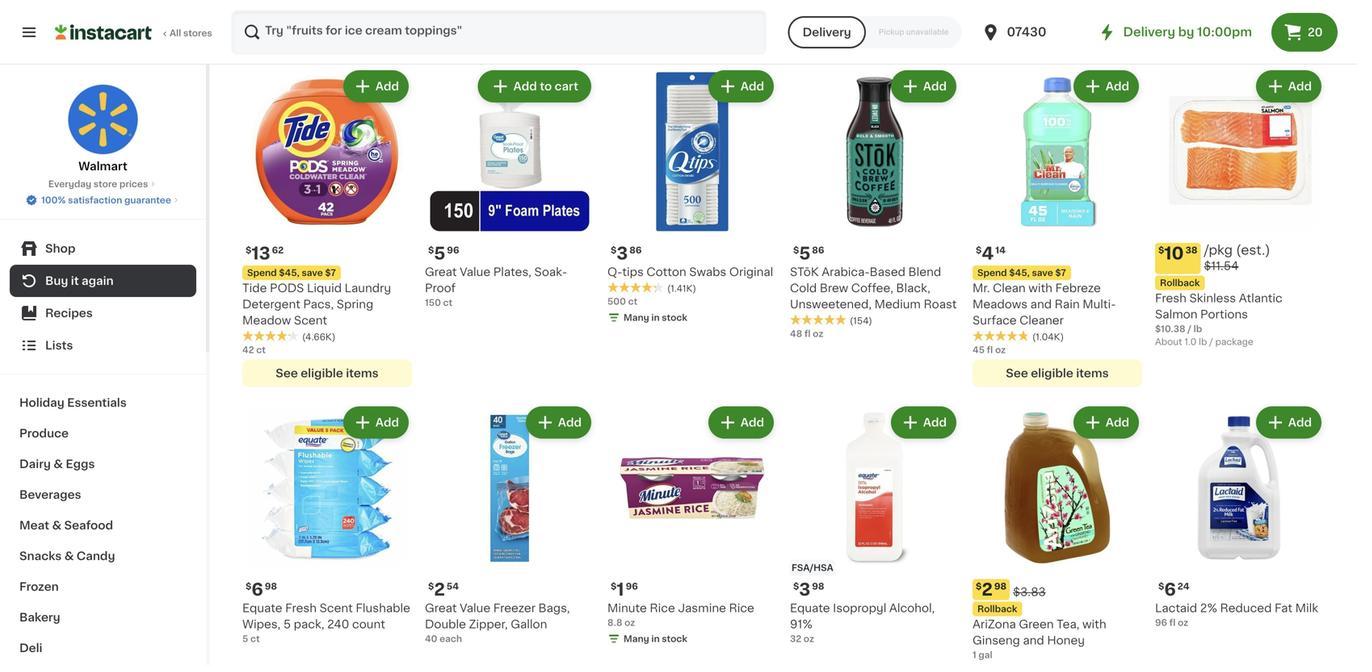 Task type: describe. For each thing, give the bounding box(es) containing it.
14 for x
[[995, 24, 1005, 33]]

eligible for 13
[[301, 368, 343, 379]]

/ inside the $0.98 / lb about 0.18 lb each
[[454, 3, 458, 12]]

product group containing 13
[[242, 67, 412, 387]]

2 for $ 2 54
[[434, 582, 445, 599]]

walmart logo image
[[67, 84, 139, 155]]

$ for $ 13 62
[[246, 246, 252, 255]]

pack,
[[294, 619, 324, 630]]

eligible for 4
[[1031, 368, 1073, 379]]

20 button
[[1272, 13, 1338, 52]]

buy
[[45, 275, 68, 287]]

add button for equate fresh scent flushable wipes, 5 pack, 240 count
[[345, 408, 407, 437]]

product group containing 4
[[973, 67, 1142, 387]]

double
[[425, 619, 466, 630]]

oz inside "button"
[[653, 8, 664, 17]]

holiday essentials link
[[10, 388, 196, 418]]

(1.41k)
[[667, 284, 696, 293]]

minute
[[607, 603, 647, 614]]

and for meadows
[[1031, 299, 1052, 310]]

holiday essentials
[[19, 397, 127, 409]]

$11.54
[[1204, 260, 1239, 272]]

240
[[327, 619, 349, 630]]

1 inside the arizona green tea, with ginseng and honey 1 gal
[[973, 651, 976, 660]]

98 for 6
[[265, 582, 277, 591]]

96 inside lactaid 2% reduced fat milk 96 fl oz
[[1155, 619, 1167, 628]]

fl inside lactaid 2% reduced fat milk 96 fl oz
[[1169, 619, 1176, 628]]

surface
[[973, 315, 1017, 326]]

eggs
[[66, 459, 95, 470]]

mr. clean with febreze meadows and rain multi- surface cleaner
[[973, 283, 1116, 326]]

$ for $ 2 54
[[428, 582, 434, 591]]

$10.38
[[1155, 325, 1185, 333]]

oz inside lactaid 2% reduced fat milk 96 fl oz
[[1178, 619, 1188, 628]]

$0.98
[[425, 3, 452, 12]]

add inside button
[[513, 81, 537, 92]]

soak-
[[534, 267, 567, 278]]

add for equate isopropyl alcohol, 91%
[[923, 417, 947, 428]]

cleaner
[[1020, 315, 1064, 326]]

500 ct
[[607, 297, 638, 306]]

96 for 1
[[626, 582, 638, 591]]

meat
[[19, 520, 49, 532]]

62
[[272, 246, 284, 255]]

fl inside product "group"
[[987, 346, 993, 355]]

minute rice jasmine rice 8.8 oz
[[607, 603, 754, 628]]

each inside the $0.98 / lb about 0.18 lb each
[[485, 16, 507, 25]]

shop
[[45, 243, 75, 254]]

q-tips cotton swabs original
[[607, 267, 773, 278]]

satisfaction
[[68, 196, 122, 205]]

mr.
[[973, 283, 990, 294]]

great value freezer bags, double zipper, gallon 40 each
[[425, 603, 570, 644]]

oz right 48
[[813, 330, 823, 338]]

$ for $ 2 98
[[976, 582, 982, 591]]

lactaid
[[1155, 603, 1197, 614]]

48 fl oz
[[790, 330, 823, 338]]

$7 for 13
[[325, 269, 336, 277]]

spring
[[337, 299, 373, 310]]

oz inside minute rice jasmine rice 8.8 oz
[[625, 619, 635, 628]]

5 left pack,
[[283, 619, 291, 630]]

arizona
[[973, 619, 1016, 630]]

with inside mr. clean with febreze meadows and rain multi- surface cleaner
[[1029, 283, 1053, 294]]

and for ginseng
[[1023, 635, 1044, 647]]

ct inside equate fresh scent flushable wipes, 5 pack, 240 count 5 ct
[[250, 635, 260, 644]]

lb up 0.18
[[460, 3, 468, 12]]

see eligible items for 13
[[276, 368, 379, 379]]

spend $45, save $7 for 13
[[247, 269, 336, 277]]

add for lactaid 2% reduced fat milk
[[1288, 417, 1312, 428]]

ct inside great value plates, soak- proof 150 ct
[[443, 298, 453, 307]]

reduced
[[1220, 603, 1272, 614]]

$ 3 86
[[611, 245, 642, 262]]

deli
[[19, 643, 42, 654]]

see for 13
[[276, 368, 298, 379]]

stōk arabica-based blend cold brew coffee, black, unsweetened, medium roast
[[790, 267, 957, 310]]

rain
[[1055, 299, 1080, 310]]

$ 5 96
[[428, 245, 459, 262]]

laundry
[[345, 283, 391, 294]]

fresh inside equate fresh scent flushable wipes, 5 pack, 240 count 5 ct
[[285, 603, 317, 614]]

$45, for 13
[[279, 269, 300, 277]]

$ for $ 5 96
[[428, 246, 434, 255]]

$ 10 38 /pkg (est.) $11.54
[[1158, 244, 1270, 272]]

add for minute rice jasmine rice
[[741, 417, 764, 428]]

lb right 1.0
[[1199, 338, 1207, 346]]

1.0
[[1185, 338, 1197, 346]]

$ 6 98
[[246, 582, 277, 599]]

see eligible items for 4
[[1006, 368, 1109, 379]]

buy it again link
[[10, 265, 196, 297]]

bakery link
[[10, 603, 196, 633]]

/ inside button
[[303, 6, 306, 14]]

98 for 2
[[994, 582, 1007, 591]]

save for 4
[[1032, 269, 1053, 277]]

zipper,
[[469, 619, 508, 630]]

many in stock button
[[790, 0, 960, 23]]

brew
[[820, 283, 848, 294]]

6 for equate fresh scent flushable wipes, 5 pack, 240 count
[[252, 582, 263, 599]]

shop link
[[10, 233, 196, 265]]

& for snacks
[[64, 551, 74, 562]]

48
[[790, 330, 802, 338]]

package inside button
[[308, 6, 347, 14]]

3 for equate isopropyl alcohol, 91%
[[799, 582, 810, 599]]

spend $45, save $7 for 4
[[977, 269, 1066, 277]]

pods
[[270, 283, 304, 294]]

green
[[1019, 619, 1054, 630]]

$ 4 14
[[976, 245, 1006, 262]]

product group containing 1
[[607, 403, 777, 649]]

86 for 5
[[812, 246, 824, 255]]

& for meat
[[52, 520, 61, 532]]

lactaid 2% reduced fat milk 96 fl oz
[[1155, 603, 1318, 628]]

about inside the $0.98 / lb about 0.18 lb each
[[425, 16, 452, 25]]

all stores link
[[55, 10, 213, 55]]

honey
[[1047, 635, 1085, 647]]

100%
[[41, 196, 66, 205]]

fl right 48
[[804, 330, 811, 338]]

8.8
[[607, 619, 622, 628]]

/pkg
[[1204, 244, 1233, 257]]

about inside fresh skinless atlantic salmon portions $10.38 / lb about 1.0 lb / package
[[1155, 338, 1182, 346]]

frozen
[[19, 582, 59, 593]]

1 inside product "group"
[[617, 582, 624, 599]]

07430
[[1007, 26, 1047, 38]]

gallon
[[511, 619, 547, 630]]

(4.66k)
[[302, 333, 336, 342]]

add button for minute rice jasmine rice
[[710, 408, 772, 437]]

$ 3 98
[[793, 582, 824, 599]]

add button for arizona green tea, with ginseng and honey
[[1075, 408, 1137, 437]]

rollback for 2
[[977, 605, 1017, 614]]

alcohol,
[[889, 603, 935, 614]]

fresh inside fresh skinless atlantic salmon portions $10.38 / lb about 1.0 lb / package
[[1155, 293, 1187, 304]]

12 x 11.5 fl oz
[[607, 8, 664, 17]]

(1.04k)
[[1032, 333, 1064, 342]]

see eligible items button for 4
[[973, 360, 1142, 387]]

1.06
[[272, 6, 290, 14]]

/ up 1.0
[[1188, 325, 1191, 333]]

ct right 42
[[256, 346, 266, 355]]

86 for 3
[[629, 246, 642, 255]]

everyday store prices link
[[48, 178, 158, 191]]

add button for equate isopropyl alcohol, 91%
[[892, 408, 955, 437]]

oz inside "equate isopropyl alcohol, 91% 32 oz"
[[804, 635, 814, 644]]

Search field
[[233, 11, 766, 53]]

equate for 3
[[790, 603, 830, 614]]

45
[[973, 346, 985, 355]]

wipes,
[[242, 619, 281, 630]]

add button for q-tips cotton swabs original
[[710, 72, 772, 101]]

essentials
[[67, 397, 127, 409]]

100% satisfaction guarantee
[[41, 196, 171, 205]]

in inside button
[[834, 9, 842, 18]]

gal inside the arizona green tea, with ginseng and honey 1 gal
[[979, 651, 992, 660]]

count
[[352, 619, 385, 630]]

$0.98 / lb about 0.18 lb each
[[425, 3, 507, 25]]

all
[[170, 29, 181, 38]]

ct right 500 at top
[[628, 297, 638, 306]]

cotton
[[647, 267, 686, 278]]

equate fresh scent flushable wipes, 5 pack, 240 count 5 ct
[[242, 603, 410, 644]]

portions
[[1200, 309, 1248, 320]]

2 rice from the left
[[729, 603, 754, 614]]

dairy
[[19, 459, 51, 470]]

skinless
[[1189, 293, 1236, 304]]

fat
[[1275, 603, 1293, 614]]

lb right 0.18
[[474, 16, 482, 25]]

cold
[[790, 283, 817, 294]]

91%
[[790, 619, 812, 630]]

delivery button
[[788, 16, 866, 48]]

add for great value freezer bags, double zipper, gallon
[[558, 417, 582, 428]]

delivery for delivery
[[803, 27, 851, 38]]

roast
[[924, 299, 957, 310]]

x for 12
[[619, 8, 624, 17]]



Task type: locate. For each thing, give the bounding box(es) containing it.
2 up arizona
[[982, 582, 993, 599]]

x right the 12
[[619, 8, 624, 17]]

40 inside great value freezer bags, double zipper, gallon 40 each
[[425, 635, 437, 644]]

2 vertical spatial about
[[1155, 338, 1182, 346]]

96 inside $ 1 96
[[626, 582, 638, 591]]

see down meadow
[[276, 368, 298, 379]]

1 value from the top
[[460, 267, 491, 278]]

1 vertical spatial great
[[425, 603, 457, 614]]

instacart logo image
[[55, 23, 152, 42]]

delivery by 10:00pm
[[1123, 26, 1252, 38]]

$ for $ 3 98
[[793, 582, 799, 591]]

0 vertical spatial gal
[[1007, 24, 1021, 33]]

98 left '$3.83'
[[994, 582, 1007, 591]]

0 horizontal spatial see eligible items button
[[242, 360, 412, 387]]

& inside meat & seafood link
[[52, 520, 61, 532]]

2 see eligible items from the left
[[1006, 368, 1109, 379]]

150
[[425, 298, 441, 307]]

$ down 'fsa/hsa'
[[793, 582, 799, 591]]

$ up arizona
[[976, 582, 982, 591]]

1 horizontal spatial package
[[1215, 338, 1254, 346]]

and up cleaner
[[1031, 299, 1052, 310]]

1 vertical spatial gal
[[979, 651, 992, 660]]

0 horizontal spatial see
[[276, 368, 298, 379]]

equate inside "equate isopropyl alcohol, 91% 32 oz"
[[790, 603, 830, 614]]

$ left 38
[[1158, 246, 1164, 255]]

with inside the arizona green tea, with ginseng and honey 1 gal
[[1082, 619, 1106, 630]]

tips
[[622, 267, 644, 278]]

0 horizontal spatial $7
[[325, 269, 336, 277]]

14 right the 4
[[995, 246, 1006, 255]]

great for 5
[[425, 267, 457, 278]]

40 down "double"
[[425, 635, 437, 644]]

100% satisfaction guarantee button
[[25, 191, 181, 207]]

$ 1 96
[[611, 582, 638, 599]]

0 vertical spatial fresh
[[1155, 293, 1187, 304]]

2 86 from the left
[[812, 246, 824, 255]]

0 horizontal spatial each
[[440, 635, 462, 644]]

coffee,
[[851, 283, 893, 294]]

$ for $ 3 86
[[611, 246, 617, 255]]

2 save from the left
[[1032, 269, 1053, 277]]

package
[[308, 6, 347, 14], [1215, 338, 1254, 346]]

equate inside equate fresh scent flushable wipes, 5 pack, 240 count 5 ct
[[242, 603, 282, 614]]

96 inside the $ 5 96
[[447, 246, 459, 255]]

0 horizontal spatial 3
[[617, 245, 628, 262]]

$ inside the $ 5 96
[[428, 246, 434, 255]]

1 horizontal spatial eligible
[[1031, 368, 1073, 379]]

1 horizontal spatial rice
[[729, 603, 754, 614]]

1 horizontal spatial with
[[1082, 619, 1106, 630]]

98 inside $ 3 98
[[812, 582, 824, 591]]

1 vertical spatial x
[[987, 24, 993, 33]]

1 save from the left
[[302, 269, 323, 277]]

see eligible items button down (4.66k)
[[242, 360, 412, 387]]

guarantee
[[124, 196, 171, 205]]

about 1.06 lb / package
[[242, 6, 347, 14]]

0 horizontal spatial 40
[[425, 635, 437, 644]]

items for 13
[[346, 368, 379, 379]]

x for 40
[[987, 24, 993, 33]]

see eligible items button for 13
[[242, 360, 412, 387]]

07430 button
[[981, 10, 1078, 55]]

1 horizontal spatial spend $45, save $7
[[977, 269, 1066, 277]]

4
[[982, 245, 994, 262]]

1 horizontal spatial 3
[[799, 582, 810, 599]]

value
[[460, 267, 491, 278], [460, 603, 491, 614]]

see eligible items down (1.04k)
[[1006, 368, 1109, 379]]

items for 4
[[1076, 368, 1109, 379]]

$ inside $ 3 86
[[611, 246, 617, 255]]

14 for 4
[[995, 246, 1006, 255]]

add button for fresh skinless atlantic salmon portions
[[1258, 72, 1320, 101]]

rollback up arizona
[[977, 605, 1017, 614]]

2 for $ 2 98
[[982, 582, 993, 599]]

0 vertical spatial value
[[460, 267, 491, 278]]

in inside 40 x 14 gal many in stock
[[1017, 40, 1025, 49]]

1 horizontal spatial gal
[[1007, 24, 1021, 33]]

98 inside $ 6 98
[[265, 582, 277, 591]]

save up the liquid on the left top of page
[[302, 269, 323, 277]]

/ right 1.0
[[1209, 338, 1213, 346]]

stock
[[844, 9, 870, 18], [479, 32, 505, 41], [1027, 40, 1052, 49], [662, 313, 687, 322], [662, 635, 687, 644]]

1 horizontal spatial 6
[[1164, 582, 1176, 599]]

$ up mr.
[[976, 246, 982, 255]]

x left 07430
[[987, 24, 993, 33]]

0 horizontal spatial equate
[[242, 603, 282, 614]]

1 vertical spatial each
[[440, 635, 462, 644]]

add for stōk arabica-based blend cold brew coffee, black, unsweetened, medium roast
[[923, 81, 947, 92]]

96 up proof
[[447, 246, 459, 255]]

1 vertical spatial 96
[[626, 582, 638, 591]]

1 great from the top
[[425, 267, 457, 278]]

0 horizontal spatial x
[[619, 8, 624, 17]]

24
[[1178, 582, 1190, 591]]

value for 2
[[460, 603, 491, 614]]

$2.98 original price: $3.83 element
[[973, 580, 1142, 601]]

ct down wipes,
[[250, 635, 260, 644]]

(est.)
[[1236, 244, 1270, 257]]

& for dairy
[[54, 459, 63, 470]]

add for arizona green tea, with ginseng and honey
[[1106, 417, 1129, 428]]

$ inside $ 1 96
[[611, 582, 617, 591]]

2 2 from the left
[[982, 582, 993, 599]]

great up "double"
[[425, 603, 457, 614]]

0 vertical spatial each
[[485, 16, 507, 25]]

1 horizontal spatial $7
[[1055, 269, 1066, 277]]

great up proof
[[425, 267, 457, 278]]

save for 13
[[302, 269, 323, 277]]

package right 1.06
[[308, 6, 347, 14]]

dairy & eggs
[[19, 459, 95, 470]]

1 see eligible items from the left
[[276, 368, 379, 379]]

1 vertical spatial fresh
[[285, 603, 317, 614]]

32
[[790, 635, 801, 644]]

14
[[995, 24, 1005, 33], [995, 246, 1006, 255]]

rice right minute
[[650, 603, 675, 614]]

1 vertical spatial and
[[1023, 635, 1044, 647]]

& inside snacks & candy link
[[64, 551, 74, 562]]

flushable
[[356, 603, 410, 614]]

and inside mr. clean with febreze meadows and rain multi- surface cleaner
[[1031, 299, 1052, 310]]

deli link
[[10, 633, 196, 664]]

1 spend from the left
[[247, 269, 277, 277]]

2 spend $45, save $7 from the left
[[977, 269, 1066, 277]]

with right the tea,
[[1082, 619, 1106, 630]]

based
[[870, 267, 906, 278]]

spend $45, save $7 up "pods"
[[247, 269, 336, 277]]

original
[[729, 267, 773, 278]]

black,
[[896, 283, 930, 294]]

1 2 from the left
[[434, 582, 445, 599]]

2 $7 from the left
[[1055, 269, 1066, 277]]

0 horizontal spatial about
[[242, 6, 269, 14]]

$ inside the $ 2 54
[[428, 582, 434, 591]]

gal inside 40 x 14 gal many in stock
[[1007, 24, 1021, 33]]

lists
[[45, 340, 73, 351]]

product group
[[242, 67, 412, 387], [425, 67, 595, 309], [607, 67, 777, 328], [790, 67, 960, 340], [973, 67, 1142, 387], [1155, 67, 1325, 348], [242, 403, 412, 646], [425, 403, 595, 646], [607, 403, 777, 649], [790, 403, 960, 646], [973, 403, 1142, 662], [1155, 403, 1325, 630]]

5 down wipes,
[[242, 635, 248, 644]]

rollback for 10
[[1160, 279, 1200, 287]]

1 horizontal spatial 86
[[812, 246, 824, 255]]

11.5
[[627, 8, 643, 17]]

about down $10.38
[[1155, 338, 1182, 346]]

0 horizontal spatial spend $45, save $7
[[247, 269, 336, 277]]

$7 up febreze
[[1055, 269, 1066, 277]]

&
[[54, 459, 63, 470], [52, 520, 61, 532], [64, 551, 74, 562]]

0 vertical spatial x
[[619, 8, 624, 17]]

5 up proof
[[434, 245, 445, 262]]

save
[[302, 269, 323, 277], [1032, 269, 1053, 277]]

1 vertical spatial &
[[52, 520, 61, 532]]

1 horizontal spatial $45,
[[1009, 269, 1030, 277]]

& left the eggs
[[54, 459, 63, 470]]

& right meat
[[52, 520, 61, 532]]

about inside button
[[242, 6, 269, 14]]

$ for $ 6 98
[[246, 582, 252, 591]]

q-
[[607, 267, 622, 278]]

3 down 'fsa/hsa'
[[799, 582, 810, 599]]

value for 5
[[460, 267, 491, 278]]

0 horizontal spatial spend
[[247, 269, 277, 277]]

add button for lactaid 2% reduced fat milk
[[1258, 408, 1320, 437]]

x inside 40 x 14 gal many in stock
[[987, 24, 993, 33]]

fresh
[[1155, 293, 1187, 304], [285, 603, 317, 614]]

add button for great value freezer bags, double zipper, gallon
[[527, 408, 590, 437]]

1 horizontal spatial 1
[[973, 651, 976, 660]]

0 vertical spatial rollback
[[1160, 279, 1200, 287]]

equate for 6
[[242, 603, 282, 614]]

equate up wipes,
[[242, 603, 282, 614]]

and inside the arizona green tea, with ginseng and honey 1 gal
[[1023, 635, 1044, 647]]

0 vertical spatial about
[[242, 6, 269, 14]]

0 vertical spatial 3
[[617, 245, 628, 262]]

1 horizontal spatial fresh
[[1155, 293, 1187, 304]]

1 horizontal spatial see
[[1006, 368, 1028, 379]]

liquid
[[307, 283, 342, 294]]

2 horizontal spatial 98
[[994, 582, 1007, 591]]

1 rice from the left
[[650, 603, 675, 614]]

$ up q- at the left
[[611, 246, 617, 255]]

1 horizontal spatial 2
[[982, 582, 993, 599]]

12 x 11.5 fl oz button
[[607, 0, 777, 19]]

0 horizontal spatial rollback
[[977, 605, 1017, 614]]

salmon
[[1155, 309, 1198, 320]]

lb inside button
[[292, 6, 300, 14]]

items down multi-
[[1076, 368, 1109, 379]]

1 horizontal spatial 96
[[626, 582, 638, 591]]

40 inside 40 x 14 gal many in stock
[[973, 24, 985, 33]]

1 spend $45, save $7 from the left
[[247, 269, 336, 277]]

0 horizontal spatial gal
[[979, 651, 992, 660]]

2 vertical spatial 96
[[1155, 619, 1167, 628]]

2 vertical spatial &
[[64, 551, 74, 562]]

0 horizontal spatial save
[[302, 269, 323, 277]]

fl right "45"
[[987, 346, 993, 355]]

in inside product "group"
[[651, 635, 660, 644]]

scent inside equate fresh scent flushable wipes, 5 pack, 240 count 5 ct
[[320, 603, 353, 614]]

isopropyl
[[833, 603, 886, 614]]

2 left 54
[[434, 582, 445, 599]]

1 horizontal spatial save
[[1032, 269, 1053, 277]]

$ inside $ 3 98
[[793, 582, 799, 591]]

1 horizontal spatial see eligible items button
[[973, 360, 1142, 387]]

it
[[71, 275, 79, 287]]

2 value from the top
[[460, 603, 491, 614]]

1 see from the left
[[276, 368, 298, 379]]

about left 1.06
[[242, 6, 269, 14]]

1 vertical spatial about
[[425, 16, 452, 25]]

1 down 'ginseng'
[[973, 651, 976, 660]]

oz right 32
[[804, 635, 814, 644]]

0 vertical spatial scent
[[294, 315, 327, 326]]

1 horizontal spatial each
[[485, 16, 507, 25]]

tide
[[242, 283, 267, 294]]

about down $0.98
[[425, 16, 452, 25]]

see eligible items down (4.66k)
[[276, 368, 379, 379]]

$ left 54
[[428, 582, 434, 591]]

and
[[1031, 299, 1052, 310], [1023, 635, 1044, 647]]

1 equate from the left
[[242, 603, 282, 614]]

& inside dairy & eggs link
[[54, 459, 63, 470]]

3 for q-tips cotton swabs original
[[617, 245, 628, 262]]

0 horizontal spatial delivery
[[803, 27, 851, 38]]

2 $45, from the left
[[1009, 269, 1030, 277]]

with right clean at the right
[[1029, 283, 1053, 294]]

lb right 1.06
[[292, 6, 300, 14]]

$ for $ 4 14
[[976, 246, 982, 255]]

each
[[485, 16, 507, 25], [440, 635, 462, 644]]

0 vertical spatial great
[[425, 267, 457, 278]]

$ inside $ 10 38 /pkg (est.) $11.54
[[1158, 246, 1164, 255]]

0 horizontal spatial 1
[[617, 582, 624, 599]]

1 vertical spatial 14
[[995, 246, 1006, 255]]

detergent
[[242, 299, 300, 310]]

0 vertical spatial and
[[1031, 299, 1052, 310]]

package down 'portions'
[[1215, 338, 1254, 346]]

ct right 150
[[443, 298, 453, 307]]

value inside great value plates, soak- proof 150 ct
[[460, 267, 491, 278]]

10
[[1164, 245, 1184, 262]]

fl
[[645, 8, 651, 17], [804, 330, 811, 338], [987, 346, 993, 355], [1169, 619, 1176, 628]]

0 vertical spatial 96
[[447, 246, 459, 255]]

$45, for 4
[[1009, 269, 1030, 277]]

$ for $ 1 96
[[611, 582, 617, 591]]

scent inside tide pods liquid laundry detergent pacs, spring meadow scent
[[294, 315, 327, 326]]

0 horizontal spatial 98
[[265, 582, 277, 591]]

86 inside $ 5 86
[[812, 246, 824, 255]]

1 vertical spatial with
[[1082, 619, 1106, 630]]

1 vertical spatial 40
[[425, 635, 437, 644]]

each down "double"
[[440, 635, 462, 644]]

rice right 'jasmine'
[[729, 603, 754, 614]]

equate isopropyl alcohol, 91% 32 oz
[[790, 603, 935, 644]]

40 left 07430
[[973, 24, 985, 33]]

delivery for delivery by 10:00pm
[[1123, 26, 1175, 38]]

oz down minute
[[625, 619, 635, 628]]

$ inside $ 13 62
[[246, 246, 252, 255]]

1 up minute
[[617, 582, 624, 599]]

0 horizontal spatial see eligible items
[[276, 368, 379, 379]]

5
[[434, 245, 445, 262], [799, 245, 810, 262], [283, 619, 291, 630], [242, 635, 248, 644]]

1 horizontal spatial about
[[425, 16, 452, 25]]

service type group
[[788, 16, 962, 48]]

everyday store prices
[[48, 180, 148, 189]]

stock inside 40 x 14 gal many in stock
[[1027, 40, 1052, 49]]

6 left 24
[[1164, 582, 1176, 599]]

2 horizontal spatial 96
[[1155, 619, 1167, 628]]

2 eligible from the left
[[1031, 368, 1073, 379]]

2 great from the top
[[425, 603, 457, 614]]

great for 2
[[425, 603, 457, 614]]

1 horizontal spatial items
[[1076, 368, 1109, 379]]

spend up tide
[[247, 269, 277, 277]]

oz right "11.5" on the left
[[653, 8, 664, 17]]

3
[[617, 245, 628, 262], [799, 582, 810, 599]]

14 inside $ 4 14
[[995, 246, 1006, 255]]

96 down lactaid
[[1155, 619, 1167, 628]]

2 spend from the left
[[977, 269, 1007, 277]]

1 $45, from the left
[[279, 269, 300, 277]]

$ for $ 5 86
[[793, 246, 799, 255]]

13
[[252, 245, 270, 262]]

2
[[434, 582, 445, 599], [982, 582, 993, 599]]

$ 6 24
[[1158, 582, 1190, 599]]

98 for 3
[[812, 582, 824, 591]]

86 up stōk
[[812, 246, 824, 255]]

package inside fresh skinless atlantic salmon portions $10.38 / lb about 1.0 lb / package
[[1215, 338, 1254, 346]]

$ up stōk
[[793, 246, 799, 255]]

spend up mr.
[[977, 269, 1007, 277]]

1 vertical spatial value
[[460, 603, 491, 614]]

add for equate fresh scent flushable wipes, 5 pack, 240 count
[[375, 417, 399, 428]]

delivery inside button
[[803, 27, 851, 38]]

2 horizontal spatial about
[[1155, 338, 1182, 346]]

0 vertical spatial 1
[[617, 582, 624, 599]]

$ for $ 6 24
[[1158, 582, 1164, 591]]

$45, up clean at the right
[[1009, 269, 1030, 277]]

great inside great value freezer bags, double zipper, gallon 40 each
[[425, 603, 457, 614]]

2 see eligible items button from the left
[[973, 360, 1142, 387]]

$7 up the liquid on the left top of page
[[325, 269, 336, 277]]

45 fl oz
[[973, 346, 1006, 355]]

dairy & eggs link
[[10, 449, 196, 480]]

2 items from the left
[[1076, 368, 1109, 379]]

$ inside $ 6 24
[[1158, 582, 1164, 591]]

0 horizontal spatial items
[[346, 368, 379, 379]]

$10.38 per package (estimated) original price: $11.54 element
[[1155, 243, 1325, 274]]

items down spring at the top left of the page
[[346, 368, 379, 379]]

2 equate from the left
[[790, 603, 830, 614]]

delivery left the by
[[1123, 26, 1175, 38]]

1 86 from the left
[[629, 246, 642, 255]]

arabica-
[[822, 267, 870, 278]]

fl right "11.5" on the left
[[645, 8, 651, 17]]

1 horizontal spatial equate
[[790, 603, 830, 614]]

$ inside $ 5 86
[[793, 246, 799, 255]]

86 up tips
[[629, 246, 642, 255]]

meadow
[[242, 315, 291, 326]]

98 inside $ 2 98
[[994, 582, 1007, 591]]

add button
[[345, 72, 407, 101], [710, 72, 772, 101], [892, 72, 955, 101], [1075, 72, 1137, 101], [1258, 72, 1320, 101], [345, 408, 407, 437], [527, 408, 590, 437], [710, 408, 772, 437], [892, 408, 955, 437], [1075, 408, 1137, 437], [1258, 408, 1320, 437]]

oz right "45"
[[995, 346, 1006, 355]]

1 horizontal spatial delivery
[[1123, 26, 1175, 38]]

0 horizontal spatial 86
[[629, 246, 642, 255]]

0 horizontal spatial 6
[[252, 582, 263, 599]]

$ left 24
[[1158, 582, 1164, 591]]

many inside the many in stock button
[[806, 9, 832, 18]]

equate
[[242, 603, 282, 614], [790, 603, 830, 614]]

1 horizontal spatial 98
[[812, 582, 824, 591]]

unsweetened,
[[790, 299, 872, 310]]

/ up 0.18
[[454, 3, 458, 12]]

$7 for 4
[[1055, 269, 1066, 277]]

add
[[375, 81, 399, 92], [513, 81, 537, 92], [741, 81, 764, 92], [923, 81, 947, 92], [1106, 81, 1129, 92], [1288, 81, 1312, 92], [375, 417, 399, 428], [558, 417, 582, 428], [741, 417, 764, 428], [923, 417, 947, 428], [1106, 417, 1129, 428], [1288, 417, 1312, 428]]

0 horizontal spatial 96
[[447, 246, 459, 255]]

0 horizontal spatial $45,
[[279, 269, 300, 277]]

rice
[[650, 603, 675, 614], [729, 603, 754, 614]]

cart
[[555, 81, 578, 92]]

eligible down (1.04k)
[[1031, 368, 1073, 379]]

2 see from the left
[[1006, 368, 1028, 379]]

1 6 from the left
[[252, 582, 263, 599]]

seafood
[[64, 520, 113, 532]]

1 horizontal spatial x
[[987, 24, 993, 33]]

rollback down 10
[[1160, 279, 1200, 287]]

1 vertical spatial 3
[[799, 582, 810, 599]]

6 for lactaid 2% reduced fat milk
[[1164, 582, 1176, 599]]

$ for $ 10 38 /pkg (est.) $11.54
[[1158, 246, 1164, 255]]

1 horizontal spatial see eligible items
[[1006, 368, 1109, 379]]

jasmine
[[678, 603, 726, 614]]

lb up 1.0
[[1194, 325, 1202, 333]]

& left candy
[[64, 551, 74, 562]]

value up zipper,
[[460, 603, 491, 614]]

many in stock
[[806, 9, 870, 18], [441, 32, 505, 41], [624, 313, 687, 322], [624, 635, 687, 644]]

save up mr. clean with febreze meadows and rain multi- surface cleaner
[[1032, 269, 1053, 277]]

$ inside $ 2 98
[[976, 582, 982, 591]]

0 horizontal spatial eligible
[[301, 368, 343, 379]]

items
[[346, 368, 379, 379], [1076, 368, 1109, 379]]

0 vertical spatial 14
[[995, 24, 1005, 33]]

0 vertical spatial package
[[308, 6, 347, 14]]

0 horizontal spatial with
[[1029, 283, 1053, 294]]

by
[[1178, 26, 1194, 38]]

500
[[607, 297, 626, 306]]

0 horizontal spatial rice
[[650, 603, 675, 614]]

2 98 from the left
[[812, 582, 824, 591]]

many
[[806, 9, 832, 18], [441, 32, 467, 41], [989, 40, 1014, 49], [624, 313, 649, 322], [624, 635, 649, 644]]

1 vertical spatial 1
[[973, 651, 976, 660]]

ginseng
[[973, 635, 1020, 647]]

value left plates, on the top of the page
[[460, 267, 491, 278]]

x inside "button"
[[619, 8, 624, 17]]

fresh up pack,
[[285, 603, 317, 614]]

and down green
[[1023, 635, 1044, 647]]

20
[[1308, 27, 1323, 38]]

each inside great value freezer bags, double zipper, gallon 40 each
[[440, 635, 462, 644]]

delivery by 10:00pm link
[[1097, 23, 1252, 42]]

delivery down the many in stock button
[[803, 27, 851, 38]]

snacks
[[19, 551, 62, 562]]

96 for 5
[[447, 246, 459, 255]]

1 items from the left
[[346, 368, 379, 379]]

/ right 1.06
[[303, 6, 306, 14]]

many inside 40 x 14 gal many in stock
[[989, 40, 1014, 49]]

1 eligible from the left
[[301, 368, 343, 379]]

3 98 from the left
[[994, 582, 1007, 591]]

fl inside "button"
[[645, 8, 651, 17]]

98 down 'fsa/hsa'
[[812, 582, 824, 591]]

98 up wipes,
[[265, 582, 277, 591]]

eligible down (4.66k)
[[301, 368, 343, 379]]

86 inside $ 3 86
[[629, 246, 642, 255]]

2 6 from the left
[[1164, 582, 1176, 599]]

add button for stōk arabica-based blend cold brew coffee, black, unsweetened, medium roast
[[892, 72, 955, 101]]

6 up wipes,
[[252, 582, 263, 599]]

febreze
[[1055, 283, 1101, 294]]

scent up 240
[[320, 603, 353, 614]]

each right 0.18
[[485, 16, 507, 25]]

$45, up "pods"
[[279, 269, 300, 277]]

scent
[[294, 315, 327, 326], [320, 603, 353, 614]]

3 up q- at the left
[[617, 245, 628, 262]]

see down surface at the top right of the page
[[1006, 368, 1028, 379]]

add to cart button
[[479, 72, 590, 101]]

$ inside $ 4 14
[[976, 246, 982, 255]]

see eligible items button down (1.04k)
[[973, 360, 1142, 387]]

$ up wipes,
[[246, 582, 252, 591]]

0 horizontal spatial package
[[308, 6, 347, 14]]

1 vertical spatial package
[[1215, 338, 1254, 346]]

add for fresh skinless atlantic salmon portions
[[1288, 81, 1312, 92]]

$ inside $ 6 98
[[246, 582, 252, 591]]

1 horizontal spatial rollback
[[1160, 279, 1200, 287]]

spend for 13
[[247, 269, 277, 277]]

see for 4
[[1006, 368, 1028, 379]]

walmart
[[79, 161, 127, 172]]

great inside great value plates, soak- proof 150 ct
[[425, 267, 457, 278]]

add for q-tips cotton swabs original
[[741, 81, 764, 92]]

1 vertical spatial rollback
[[977, 605, 1017, 614]]

0 vertical spatial &
[[54, 459, 63, 470]]

spend $45, save $7 up clean at the right
[[977, 269, 1066, 277]]

1 see eligible items button from the left
[[242, 360, 412, 387]]

fl down lactaid
[[1169, 619, 1176, 628]]

value inside great value freezer bags, double zipper, gallon 40 each
[[460, 603, 491, 614]]

0 horizontal spatial 2
[[434, 582, 445, 599]]

many in stock inside button
[[806, 9, 870, 18]]

None search field
[[231, 10, 767, 55]]

product group containing 10
[[1155, 67, 1325, 348]]

0 vertical spatial with
[[1029, 283, 1053, 294]]

arizona green tea, with ginseng and honey 1 gal
[[973, 619, 1106, 660]]

medium
[[875, 299, 921, 310]]

1 vertical spatial scent
[[320, 603, 353, 614]]

1 $7 from the left
[[325, 269, 336, 277]]

swabs
[[689, 267, 726, 278]]

1 horizontal spatial spend
[[977, 269, 1007, 277]]

0 horizontal spatial fresh
[[285, 603, 317, 614]]

0 vertical spatial 40
[[973, 24, 985, 33]]

5 up stōk
[[799, 245, 810, 262]]

14 inside 40 x 14 gal many in stock
[[995, 24, 1005, 33]]

1 98 from the left
[[265, 582, 277, 591]]

$ 5 86
[[793, 245, 824, 262]]

stock inside button
[[844, 9, 870, 18]]

1 horizontal spatial 40
[[973, 24, 985, 33]]

$ 13 62
[[246, 245, 284, 262]]

spend for 4
[[977, 269, 1007, 277]]



Task type: vqa. For each thing, say whether or not it's contained in the screenshot.
a in the bottom of the page
no



